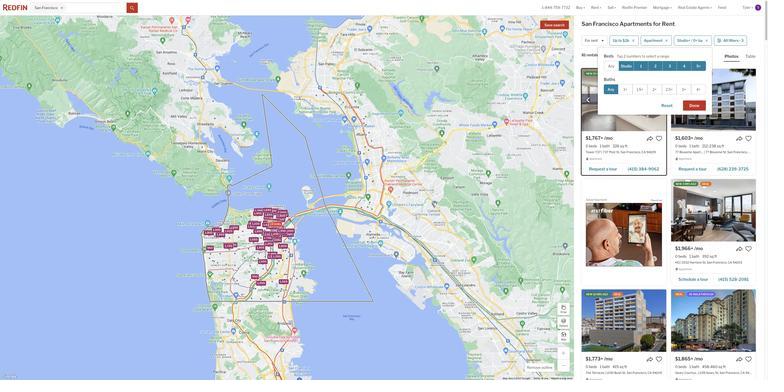 Task type: locate. For each thing, give the bounding box(es) containing it.
2 ▾ from the left
[[600, 5, 602, 10]]

1 vertical spatial hrs
[[685, 182, 690, 185]]

| down 212-
[[704, 150, 705, 154]]

94109
[[647, 150, 656, 154], [653, 371, 662, 375]]

:
[[612, 53, 613, 57]]

1 bath up harrison
[[690, 254, 700, 258]]

san down the 326 sq ft
[[621, 150, 626, 154]]

0 horizontal spatial request
[[589, 167, 605, 171]]

favorite button checkbox for $1,773+ /mo
[[656, 356, 663, 362]]

1.5+ radio
[[633, 84, 648, 94]]

1 up 77 bluxome apartments
[[690, 144, 691, 148]]

1 vertical spatial report
[[552, 377, 559, 380]]

hq
[[675, 261, 680, 264]]

bluxome
[[680, 150, 692, 154], [710, 150, 723, 154]]

ft for $1,773+ /mo
[[625, 364, 627, 369]]

0 beds
[[586, 144, 597, 148], [675, 144, 687, 148], [675, 254, 687, 258], [586, 364, 597, 369], [675, 364, 687, 369]]

0 horizontal spatial (415)
[[628, 167, 638, 171]]

francisco, up 3725
[[734, 150, 748, 154]]

0 horizontal spatial apartments
[[620, 21, 652, 27]]

favorite button image for $1,773+ /mo
[[656, 356, 663, 362]]

None search field
[[66, 3, 127, 13]]

0 beds for $1,773+ /mo
[[586, 364, 597, 369]]

4 ▾ from the left
[[671, 5, 672, 10]]

0 vertical spatial option group
[[604, 61, 706, 71]]

2 vertical spatial ago
[[603, 293, 608, 296]]

2 737 from the left
[[603, 150, 609, 154]]

1 horizontal spatial favorite button image
[[745, 246, 752, 252]]

2,000 up 5 units at the left bottom of the page
[[285, 229, 294, 233]]

francisco, down the 326 sq ft
[[627, 150, 641, 154]]

francisco, right the bush at the bottom right
[[633, 371, 647, 375]]

0 horizontal spatial rent
[[591, 5, 599, 10]]

3 checkbox
[[663, 61, 678, 71]]

1 vertical spatial any
[[608, 87, 615, 91]]

0 up hq at right bottom
[[675, 254, 678, 258]]

1 bluxome from the left
[[680, 150, 692, 154]]

0 horizontal spatial favorite button checkbox
[[656, 356, 663, 362]]

request for $1,767+
[[589, 167, 605, 171]]

1 vertical spatial apartments
[[693, 150, 710, 154]]

0 vertical spatial report
[[651, 199, 659, 202]]

0 vertical spatial 94109
[[647, 150, 656, 154]]

| for $1,865+ /mo
[[698, 371, 699, 375]]

rent ▾
[[591, 5, 602, 10]]

1,175
[[269, 224, 276, 227]]

1,595
[[270, 219, 277, 223], [271, 221, 279, 224], [269, 222, 277, 226], [270, 224, 278, 228]]

draw
[[561, 310, 567, 313]]

apartments down redfin premier button
[[620, 21, 652, 27]]

rent ▾ button
[[588, 0, 605, 15]]

|
[[602, 150, 602, 154], [704, 150, 705, 154], [681, 261, 681, 264], [605, 371, 606, 375], [698, 371, 699, 375]]

harrison
[[690, 261, 702, 264]]

0 horizontal spatial request a tour button
[[586, 165, 623, 172]]

1 vertical spatial francisco
[[593, 21, 619, 27]]

0 vertical spatial hrs
[[597, 72, 602, 75]]

1 bath down $1,767+ /mo
[[600, 144, 610, 148]]

415 sq ft
[[613, 364, 627, 369]]

1 horizontal spatial apartments
[[693, 150, 710, 154]]

ca for $1,865+ /mo
[[741, 371, 745, 375]]

1,695
[[270, 223, 277, 226], [268, 223, 276, 226], [270, 225, 278, 228], [248, 225, 256, 228], [267, 225, 275, 228]]

request down tower
[[589, 167, 605, 171]]

1 up the terraces
[[600, 364, 602, 369]]

to inside button
[[619, 38, 622, 43]]

1 for $1,773+ /mo
[[600, 364, 602, 369]]

a for $1,603+ /mo
[[696, 167, 698, 171]]

bluxome down 212-238 sq ft
[[710, 150, 723, 154]]

a inside button
[[697, 277, 700, 282]]

san
[[35, 6, 41, 10], [582, 21, 592, 27], [621, 150, 626, 154], [728, 150, 733, 154], [707, 261, 712, 264], [627, 371, 632, 375], [720, 371, 725, 375]]

beds down $1,865+
[[679, 364, 687, 369]]

user photo image
[[755, 5, 761, 11]]

▾ left sell
[[600, 5, 602, 10]]

(415) 384-9062 link
[[623, 164, 663, 173]]

a down 77 bluxome apartments
[[696, 167, 698, 171]]

3 ▾ from the left
[[615, 5, 616, 10]]

2 vertical spatial 1,895
[[257, 246, 264, 249]]

ft up the terraces | 1330 bush st, san francisco, ca 94109
[[625, 364, 627, 369]]

0 down $1,603+
[[675, 144, 678, 148]]

1 737 from the left
[[595, 150, 601, 154]]

favorite button checkbox for $1,966+ /mo
[[745, 246, 752, 252]]

737 left post
[[603, 150, 609, 154]]

1 horizontal spatial 1,925
[[279, 231, 286, 234]]

bluxome down $1,603+
[[680, 150, 692, 154]]

hrs
[[597, 72, 602, 75], [685, 182, 690, 185], [597, 293, 602, 296]]

beds for $1,767+
[[589, 144, 597, 148]]

2 request a tour from the left
[[679, 167, 707, 171]]

0 beds for $1,966+ /mo
[[675, 254, 687, 258]]

bush
[[615, 371, 622, 375]]

favorite button image up 94102
[[745, 356, 752, 362]]

▾ inside sell ▾ dropdown button
[[615, 5, 616, 10]]

up to $2k
[[613, 38, 629, 43]]

a right schedule
[[697, 277, 700, 282]]

request a tour down post
[[589, 167, 617, 171]]

st, for $1,773+ /mo
[[622, 371, 626, 375]]

ca
[[642, 150, 646, 154], [748, 150, 753, 154], [728, 261, 732, 264], [648, 371, 652, 375], [741, 371, 745, 375]]

(415) for $1,767+ /mo
[[628, 167, 638, 171]]

mortgage ▾ button
[[653, 0, 672, 15]]

ca for $1,773+ /mo
[[648, 371, 652, 375]]

beds up tower
[[589, 144, 597, 148]]

1,095
[[273, 234, 281, 238]]

1,575
[[268, 255, 276, 258]]

0 vertical spatial ago
[[603, 72, 608, 75]]

the terraces | 1330 bush st, san francisco, ca 94109
[[586, 371, 662, 375]]

1,925
[[225, 229, 232, 233], [279, 231, 286, 234]]

| for $1,767+ /mo
[[602, 150, 602, 154]]

1 request from the left
[[589, 167, 605, 171]]

1,850
[[249, 221, 257, 225]]

$1,865+ /mo
[[675, 356, 703, 361]]

1,800 down 5
[[279, 244, 287, 248]]

apartment left remove apartment "icon"
[[644, 38, 663, 43]]

new for $1,773+ /mo
[[586, 293, 593, 296]]

1 up courtyard
[[690, 364, 691, 369]]

0 horizontal spatial 1,925
[[225, 229, 232, 233]]

rent right buy ▾
[[591, 5, 599, 10]]

request a tour up new 3 hrs ago
[[679, 167, 707, 171]]

option group
[[604, 61, 706, 71], [604, 84, 706, 94]]

a for $1,767+ /mo
[[606, 167, 608, 171]]

san left remove san francisco image
[[35, 6, 41, 10]]

▾ for mortgage ▾
[[671, 5, 672, 10]]

ft up hq | 1532 harrison st, san francisco, ca 94103
[[715, 254, 717, 258]]

1 horizontal spatial francisco
[[593, 21, 619, 27]]

1 bath
[[600, 144, 610, 148], [690, 144, 700, 148], [690, 254, 700, 258], [600, 364, 610, 369], [690, 364, 700, 369]]

7732
[[562, 5, 570, 10]]

1 bath for $1,603+
[[690, 144, 700, 148]]

1 horizontal spatial favorite button checkbox
[[745, 356, 752, 362]]

1 horizontal spatial report
[[651, 199, 659, 202]]

/mo for $1,767+ /mo
[[604, 135, 613, 141]]

2.5+ radio
[[662, 84, 677, 94]]

all filters • 3
[[724, 38, 744, 43]]

1 bath for $1,966+
[[690, 254, 700, 258]]

▾ right the buy
[[584, 5, 585, 10]]

sell
[[608, 5, 614, 10]]

photo of 1532 harrison st, san francisco, ca 94103 image
[[671, 179, 756, 241]]

any for 1+
[[608, 87, 615, 91]]

remove
[[527, 365, 541, 370]]

map left data
[[503, 377, 508, 380]]

4+ radio
[[691, 84, 706, 94]]

bath up post
[[602, 144, 610, 148]]

▾ right 'tyler'
[[752, 5, 753, 10]]

0 horizontal spatial francisco
[[42, 6, 58, 10]]

terms of use link
[[533, 377, 548, 380]]

1 vertical spatial 1,895
[[265, 213, 272, 217]]

rentals
[[587, 53, 599, 57]]

0 vertical spatial francisco
[[42, 6, 58, 10]]

1 vertical spatial favorite button image
[[656, 356, 663, 362]]

0 vertical spatial 1,895
[[263, 208, 271, 212]]

1 horizontal spatial bluxome
[[710, 150, 723, 154]]

0 up tower
[[586, 144, 588, 148]]

hrs for $1,773+ /mo
[[597, 293, 602, 296]]

/mo for $1,603+ /mo
[[695, 135, 703, 141]]

remove studio+ / 0+ ba image
[[705, 39, 708, 42]]

1 bath up 77 bluxome apartments
[[690, 144, 700, 148]]

6 ▾ from the left
[[752, 5, 753, 10]]

st, down 212-238 sq ft
[[723, 150, 727, 154]]

▾ inside buy ▾ dropdown button
[[584, 5, 585, 10]]

1 vertical spatial ago
[[691, 182, 697, 185]]

0 horizontal spatial report
[[552, 377, 559, 380]]

st, right the bush at the bottom right
[[622, 371, 626, 375]]

tap
[[617, 54, 623, 58]]

beds for $1,865+
[[679, 364, 687, 369]]

1 vertical spatial map
[[503, 377, 508, 380]]

schedule a tour button
[[675, 275, 714, 283]]

photo of 77 bluxome st, san francisco, ca 94107 image
[[671, 69, 756, 131]]

any down beds
[[608, 64, 615, 68]]

bath for $1,966+
[[692, 254, 700, 258]]

0 beds down $1,865+
[[675, 364, 687, 369]]

0 horizontal spatial 77
[[675, 150, 679, 154]]

2 units
[[277, 210, 287, 214], [271, 223, 280, 227], [270, 223, 280, 227], [264, 232, 274, 236], [272, 238, 281, 242]]

1 horizontal spatial 737
[[603, 150, 609, 154]]

a left the range
[[657, 54, 659, 58]]

sq right 326
[[620, 144, 624, 148]]

$1,865+
[[675, 356, 694, 361]]

a for $1,966+ /mo
[[697, 277, 700, 282]]

2 request a tour button from the left
[[675, 165, 712, 172]]

▾ for rent ▾
[[600, 5, 602, 10]]

request a tour
[[589, 167, 617, 171], [679, 167, 707, 171]]

/
[[691, 38, 693, 43]]

2,000
[[279, 213, 287, 216], [285, 229, 294, 233]]

beds up the
[[589, 364, 597, 369]]

map inside button
[[561, 338, 566, 341]]

94109 for $1,773+ /mo
[[653, 371, 662, 375]]

1 horizontal spatial request a tour button
[[675, 165, 712, 172]]

1 bath for $1,773+
[[600, 364, 610, 369]]

1-844-759-7732 link
[[542, 5, 570, 10]]

1 request a tour from the left
[[589, 167, 617, 171]]

0 horizontal spatial 737
[[595, 150, 601, 154]]

0 vertical spatial any
[[608, 64, 615, 68]]

st, for $1,865+ /mo
[[715, 371, 719, 375]]

report left "ad"
[[651, 199, 659, 202]]

392 sq ft
[[702, 254, 717, 258]]

favorite button checkbox
[[656, 135, 663, 142], [745, 135, 752, 142], [745, 246, 752, 252]]

384-
[[639, 167, 648, 171]]

0 horizontal spatial request a tour
[[589, 167, 617, 171]]

favorite button image for $1,603+ /mo
[[745, 135, 752, 142]]

(628) 239-3725 link
[[712, 164, 752, 173]]

favorite button checkbox for $1,767+ /mo
[[656, 135, 663, 142]]

hq | 1532 harrison st, san francisco, ca 94103
[[675, 261, 742, 264]]

0 vertical spatial map
[[561, 338, 566, 341]]

2 request from the left
[[679, 167, 695, 171]]

any down baths on the top
[[608, 87, 615, 91]]

1 horizontal spatial rent
[[662, 21, 675, 27]]

737 right tower
[[595, 150, 601, 154]]

favorite button checkbox
[[656, 356, 663, 362], [745, 356, 752, 362]]

filters
[[729, 38, 739, 43]]

photo of 639 geary st, san francisco, ca 94102 image
[[671, 289, 756, 352]]

/mo for $1,773+ /mo
[[604, 356, 613, 361]]

737
[[595, 150, 601, 154], [603, 150, 609, 154]]

to right up
[[619, 38, 622, 43]]

/mo up 415
[[604, 356, 613, 361]]

favorite button checkbox for $1,603+ /mo
[[745, 135, 752, 142]]

1 ▾ from the left
[[584, 5, 585, 10]]

remove san francisco image
[[60, 6, 63, 9]]

favorite button image
[[745, 246, 752, 252], [656, 356, 663, 362]]

francisco for san francisco apartments for rent
[[593, 21, 619, 27]]

1 vertical spatial rent
[[662, 21, 675, 27]]

1 favorite button checkbox from the left
[[656, 356, 663, 362]]

deal left 3d at the right bottom of the page
[[676, 293, 683, 296]]

Any radio
[[604, 84, 618, 94]]

0 for $1,966+
[[675, 254, 678, 258]]

2 favorite button checkbox from the left
[[745, 356, 752, 362]]

| left 639
[[698, 371, 699, 375]]

a inside dialog
[[657, 54, 659, 58]]

1 vertical spatial new
[[676, 182, 682, 185]]

| left 1330
[[605, 371, 606, 375]]

0 beds for $1,603+ /mo
[[675, 144, 687, 148]]

request for $1,603+
[[679, 167, 695, 171]]

redfin premier
[[622, 5, 647, 10]]

apartments down 212-
[[693, 150, 710, 154]]

81 rentals
[[582, 53, 599, 57]]

request a tour button down 77 bluxome apartments
[[675, 165, 712, 172]]

1 checkbox
[[634, 61, 649, 71]]

0 horizontal spatial map
[[503, 377, 508, 380]]

1,500
[[280, 280, 288, 283]]

0 vertical spatial (415)
[[628, 167, 638, 171]]

1 down tap 2 numbers to select a range
[[640, 64, 642, 68]]

sell ▾
[[608, 5, 616, 10]]

1,800 up 960
[[205, 231, 213, 234]]

tyler
[[743, 5, 751, 10]]

▾ right agents
[[711, 5, 712, 10]]

st, down 392
[[703, 261, 706, 264]]

1 horizontal spatial request a tour
[[679, 167, 707, 171]]

94109 for $1,767+ /mo
[[647, 150, 656, 154]]

2 inside option
[[655, 64, 657, 68]]

3 inside 3 checkbox
[[669, 64, 671, 68]]

apartment inside button
[[644, 38, 663, 43]]

1 horizontal spatial 77
[[706, 150, 709, 154]]

1+
[[624, 87, 627, 91]]

(415) left 528-
[[719, 277, 729, 282]]

1.5+
[[637, 87, 644, 91]]

report inside report ad button
[[651, 199, 659, 202]]

real estate agents ▾ button
[[675, 0, 715, 15]]

ad
[[659, 199, 662, 202]]

(415) 384-9062
[[628, 167, 659, 171]]

ago for $1,966+ /mo
[[691, 182, 697, 185]]

0 down $1,865+
[[675, 364, 678, 369]]

1,495
[[270, 222, 278, 225], [271, 222, 278, 225], [273, 223, 280, 227], [270, 225, 278, 229]]

0 horizontal spatial geary
[[675, 371, 684, 375]]

francisco, left 94102
[[726, 371, 740, 375]]

0 beds up hq at right bottom
[[675, 254, 687, 258]]

ft right "460"
[[723, 364, 726, 369]]

search
[[554, 23, 565, 27]]

beds for $1,603+
[[679, 144, 687, 148]]

0 beds for $1,865+ /mo
[[675, 364, 687, 369]]

geary down 458-460 sq ft
[[706, 371, 715, 375]]

beds down $1,603+
[[679, 144, 687, 148]]

1 horizontal spatial map
[[561, 338, 566, 341]]

/mo up 458-
[[695, 356, 703, 361]]

recommended button
[[613, 53, 644, 58]]

0 vertical spatial favorite button image
[[745, 246, 752, 252]]

1 horizontal spatial geary
[[706, 371, 715, 375]]

2 vertical spatial new
[[586, 293, 593, 296]]

©2023
[[514, 377, 522, 380]]

458-460 sq ft
[[702, 364, 726, 369]]

1,895
[[263, 208, 271, 212], [265, 213, 272, 217], [257, 246, 264, 249]]

1,625
[[263, 223, 271, 226]]

apartment down 77 bluxome apartments
[[679, 157, 692, 160]]

bath up 77 bluxome apartments
[[692, 144, 700, 148]]

▾ inside rent ▾ dropdown button
[[600, 5, 602, 10]]

1 vertical spatial (415)
[[719, 277, 729, 282]]

sq right 392
[[710, 254, 714, 258]]

1 for $1,966+ /mo
[[690, 254, 691, 258]]

460
[[711, 364, 718, 369]]

$1,966+
[[675, 246, 694, 251]]

1 horizontal spatial 1,800
[[279, 244, 287, 248]]

3d walkthrough
[[689, 293, 714, 296]]

0 vertical spatial to
[[619, 38, 622, 43]]

dialog
[[598, 48, 712, 115]]

francisco, for $1,865+ /mo
[[726, 371, 740, 375]]

(415) 528-2081
[[719, 277, 749, 282]]

2+
[[653, 87, 657, 91]]

san down 458-460 sq ft
[[720, 371, 725, 375]]

francisco,
[[627, 150, 641, 154], [734, 150, 748, 154], [713, 261, 727, 264], [633, 371, 647, 375], [726, 371, 740, 375]]

77 down 212-
[[706, 150, 709, 154]]

0 vertical spatial 1,800
[[205, 231, 213, 234]]

tour down 77 bluxome apartments
[[699, 167, 707, 171]]

Studio checkbox
[[619, 61, 634, 71]]

up to $2k button
[[610, 36, 639, 46]]

1 request a tour button from the left
[[586, 165, 623, 172]]

done
[[690, 103, 700, 108]]

▾ inside mortgage ▾ dropdown button
[[671, 5, 672, 10]]

/mo up 392
[[695, 246, 703, 251]]

| right hq at right bottom
[[681, 261, 681, 264]]

deal right new 3 hrs ago
[[703, 182, 710, 185]]

(415) left 384-
[[628, 167, 638, 171]]

/mo up 212-
[[695, 135, 703, 141]]

1 bath up courtyard
[[690, 364, 700, 369]]

| 77 bluxome st, san francisco, ca 94107
[[704, 150, 763, 154]]

0 vertical spatial 2,000
[[279, 213, 287, 216]]

0 vertical spatial apartments
[[620, 21, 652, 27]]

326
[[613, 144, 620, 148]]

sell ▾ button
[[608, 0, 616, 15]]

map for map
[[561, 338, 566, 341]]

0 horizontal spatial bluxome
[[680, 150, 692, 154]]

1 vertical spatial 94109
[[653, 371, 662, 375]]

a down tower 737 | 737 post st, san francisco, ca 94109
[[606, 167, 608, 171]]

1 horizontal spatial (415)
[[719, 277, 729, 282]]

google image
[[1, 374, 18, 380]]

/mo for $1,966+ /mo
[[695, 246, 703, 251]]

beds for $1,966+
[[679, 254, 687, 258]]

1 vertical spatial to
[[642, 54, 646, 58]]

0 vertical spatial rent
[[591, 5, 599, 10]]

0 beds for $1,767+ /mo
[[586, 144, 597, 148]]

2 vertical spatial hrs
[[597, 293, 602, 296]]

st, right post
[[616, 150, 620, 154]]

map down options at the bottom right
[[561, 338, 566, 341]]

bath for $1,603+
[[692, 144, 700, 148]]

0 horizontal spatial favorite button image
[[656, 356, 663, 362]]

1 down $1,767+ /mo
[[600, 144, 602, 148]]

▾ right sell
[[615, 5, 616, 10]]

schedule a tour
[[679, 277, 708, 282]]

bath up 1330
[[602, 364, 610, 369]]

5 ▾ from the left
[[711, 5, 712, 10]]

tour down post
[[609, 167, 617, 171]]

2 bluxome from the left
[[710, 150, 723, 154]]

favorite button image
[[656, 135, 663, 142], [745, 135, 752, 142], [745, 356, 752, 362]]

request up new 3 hrs ago
[[679, 167, 695, 171]]

favorite button image left $1,603+
[[656, 135, 663, 142]]

tour inside schedule a tour button
[[700, 277, 708, 282]]

to
[[619, 38, 622, 43], [642, 54, 646, 58]]

3d
[[689, 293, 693, 296]]

0 horizontal spatial to
[[619, 38, 622, 43]]

beds up 1532
[[679, 254, 687, 258]]

done button
[[683, 100, 706, 111]]

a
[[657, 54, 659, 58], [606, 167, 608, 171], [696, 167, 698, 171], [697, 277, 700, 282], [560, 377, 561, 380]]

15
[[593, 72, 596, 75]]

sq for $1,966+ /mo
[[710, 254, 714, 258]]

| left post
[[602, 150, 602, 154]]

apartment down tower
[[589, 157, 602, 160]]

1 inside option
[[640, 64, 642, 68]]

0 beds up tower
[[586, 144, 597, 148]]

report left map
[[552, 377, 559, 380]]

ad region
[[586, 203, 662, 267]]

1 horizontal spatial request
[[679, 167, 695, 171]]

0 up the
[[586, 364, 588, 369]]

/mo up 326
[[604, 135, 613, 141]]



Task type: describe. For each thing, give the bounding box(es) containing it.
apartment for $1,767+ /mo
[[589, 157, 602, 160]]

deal right new 18 hrs ago
[[614, 293, 621, 296]]

2081
[[739, 277, 749, 282]]

0 horizontal spatial 1,800
[[205, 231, 213, 234]]

report for report a map error
[[552, 377, 559, 380]]

415
[[613, 364, 619, 369]]

all filters • 3 button
[[714, 36, 747, 46]]

mortgage ▾ button
[[650, 0, 675, 15]]

report for report ad
[[651, 199, 659, 202]]

google
[[522, 377, 530, 380]]

apartment button
[[641, 36, 672, 46]]

request a tour button for $1,767+
[[586, 165, 623, 172]]

sq for $1,773+ /mo
[[620, 364, 624, 369]]

francisco, for $1,773+ /mo
[[633, 371, 647, 375]]

map for map data ©2023 google
[[503, 377, 508, 380]]

sq for $1,767+ /mo
[[620, 144, 624, 148]]

2+ radio
[[648, 84, 662, 94]]

photos button
[[724, 54, 745, 62]]

4 checkbox
[[677, 61, 692, 71]]

sq right 238 in the top of the page
[[717, 144, 721, 148]]

any for studio
[[608, 64, 615, 68]]

2 77 from the left
[[706, 150, 709, 154]]

1 77 from the left
[[675, 150, 679, 154]]

/mo for $1,865+ /mo
[[695, 356, 703, 361]]

▾ inside the real estate agents ▾ link
[[711, 5, 712, 10]]

mortgage
[[653, 5, 670, 10]]

rent
[[591, 38, 598, 43]]

3 inside all filters • 3 button
[[742, 38, 744, 43]]

bath for $1,767+
[[602, 144, 610, 148]]

buy ▾ button
[[576, 0, 585, 15]]

1 for $1,865+ /mo
[[690, 364, 691, 369]]

0 for $1,865+
[[675, 364, 678, 369]]

1 for $1,603+ /mo
[[690, 144, 691, 148]]

tower
[[586, 150, 595, 154]]

1 vertical spatial 1,800
[[279, 244, 287, 248]]

save search
[[545, 23, 565, 27]]

request a tour for $1,603+
[[679, 167, 707, 171]]

tour for $1,603+ /mo
[[699, 167, 707, 171]]

1-
[[542, 5, 545, 10]]

ba
[[699, 38, 703, 43]]

francisco, for $1,767+ /mo
[[627, 150, 641, 154]]

deal down 5+ option
[[704, 72, 711, 75]]

tap 2 numbers to select a range
[[617, 54, 670, 58]]

1 horizontal spatial to
[[642, 54, 646, 58]]

▾ for tyler ▾
[[752, 5, 753, 10]]

ft right 238 in the top of the page
[[722, 144, 725, 148]]

san right the bush at the bottom right
[[627, 371, 632, 375]]

1,550
[[250, 238, 258, 241]]

new for $1,966+ /mo
[[676, 182, 682, 185]]

tour for $1,767+ /mo
[[609, 167, 617, 171]]

(628) 239-3725
[[718, 167, 749, 171]]

ago for $1,773+ /mo
[[603, 293, 608, 296]]

dialog containing beds
[[598, 48, 712, 115]]

submit search image
[[130, 6, 134, 10]]

redfin
[[622, 5, 633, 10]]

0 for $1,603+
[[675, 144, 678, 148]]

photos
[[725, 54, 739, 59]]

favorite button image for $1,865+ /mo
[[745, 356, 752, 362]]

for rent
[[585, 38, 598, 43]]

tour for $1,966+ /mo
[[700, 277, 708, 282]]

remove up to $2k image
[[632, 39, 635, 42]]

ca for $1,767+ /mo
[[642, 150, 646, 154]]

hrs for $1,966+ /mo
[[685, 182, 690, 185]]

terms of use
[[533, 377, 548, 380]]

0 for $1,773+
[[586, 364, 588, 369]]

9062
[[648, 167, 659, 171]]

beds
[[604, 54, 614, 59]]

apartments for francisco
[[620, 21, 652, 27]]

for
[[585, 38, 590, 43]]

ft for $1,966+ /mo
[[715, 254, 717, 258]]

mortgage ▾
[[653, 5, 672, 10]]

report a map error link
[[552, 377, 573, 380]]

redfin premier button
[[619, 0, 650, 15]]

239-
[[729, 167, 738, 171]]

terraces
[[592, 371, 604, 375]]

premier
[[634, 5, 647, 10]]

1,150
[[268, 211, 275, 214]]

advertisement
[[586, 198, 607, 202]]

apartment for $1,603+ /mo
[[679, 157, 692, 160]]

apartment for $1,966+ /mo
[[679, 268, 692, 271]]

real estate agents ▾
[[678, 5, 712, 10]]

reset button
[[655, 100, 679, 111]]

94102
[[746, 371, 755, 375]]

san francisco apartments for rent
[[582, 21, 675, 27]]

4+
[[697, 87, 701, 91]]

0 for $1,767+
[[586, 144, 588, 148]]

favorite button checkbox for $1,865+ /mo
[[745, 356, 752, 362]]

1 bath for $1,865+
[[690, 364, 700, 369]]

request a tour button for $1,603+
[[675, 165, 712, 172]]

(415) for $1,966+ /mo
[[719, 277, 729, 282]]

13 units
[[270, 222, 281, 226]]

1,745
[[264, 221, 272, 224]]

sort
[[605, 53, 612, 57]]

ft for $1,767+ /mo
[[625, 144, 628, 148]]

(628)
[[718, 167, 728, 171]]

francisco for san francisco
[[42, 6, 58, 10]]

remove outline button
[[525, 363, 554, 372]]

new 3 hrs ago
[[676, 182, 697, 185]]

94107
[[753, 150, 763, 154]]

buy ▾
[[576, 5, 585, 10]]

new 18 hrs ago
[[586, 293, 608, 296]]

map region
[[0, 0, 587, 380]]

san up (628) 239-3725 link
[[728, 150, 733, 154]]

real estate agents ▾ link
[[678, 0, 712, 15]]

1330
[[607, 371, 614, 375]]

a left map
[[560, 377, 561, 380]]

| for $1,773+ /mo
[[605, 371, 606, 375]]

numbers
[[627, 54, 641, 58]]

77 bluxome apartments
[[675, 150, 710, 154]]

photo of 1330 bush st, san francisco, ca 94109 image
[[582, 289, 667, 352]]

3+ radio
[[677, 84, 691, 94]]

1 bath for $1,767+
[[600, 144, 610, 148]]

beds for $1,773+
[[589, 364, 597, 369]]

range
[[660, 54, 670, 58]]

use
[[544, 377, 548, 380]]

2 geary from the left
[[706, 371, 715, 375]]

rent inside dropdown button
[[591, 5, 599, 10]]

recommended
[[614, 53, 640, 57]]

1,200
[[252, 222, 260, 226]]

bath for $1,865+
[[692, 364, 700, 369]]

4
[[683, 64, 686, 68]]

Any checkbox
[[604, 61, 619, 71]]

1 for $1,767+ /mo
[[600, 144, 602, 148]]

francisco, down 392 sq ft
[[713, 261, 727, 264]]

1 vertical spatial 2,000
[[285, 229, 294, 233]]

previous button image
[[586, 97, 591, 103]]

san up for
[[582, 21, 592, 27]]

▾ for buy ▾
[[584, 5, 585, 10]]

▾ for sell ▾
[[615, 5, 616, 10]]

392
[[702, 254, 709, 258]]

photo of 737 post st, san francisco, ca 94109 image
[[582, 69, 667, 131]]

bath for $1,773+
[[602, 364, 610, 369]]

5+ checkbox
[[691, 61, 706, 71]]

0 vertical spatial new
[[586, 72, 593, 75]]

select
[[646, 54, 657, 58]]

feed button
[[715, 0, 740, 15]]

all
[[724, 38, 728, 43]]

sort :
[[605, 53, 613, 57]]

$1,773+ /mo
[[586, 356, 613, 361]]

1 geary from the left
[[675, 371, 684, 375]]

1+ radio
[[618, 84, 633, 94]]

1,300
[[277, 214, 285, 218]]

st, for $1,767+ /mo
[[616, 150, 620, 154]]

2 checkbox
[[648, 61, 663, 71]]

950
[[252, 275, 258, 278]]

san francisco
[[35, 6, 58, 10]]

960
[[207, 246, 213, 249]]

458-
[[702, 364, 711, 369]]

apartments for bluxome
[[693, 150, 710, 154]]

$1,767+
[[586, 135, 603, 141]]

favorite button image for $1,966+ /mo
[[745, 246, 752, 252]]

table button
[[745, 54, 757, 61]]

rent ▾ button
[[591, 0, 602, 15]]

san down 392 sq ft
[[707, 261, 712, 264]]

1 vertical spatial option group
[[604, 84, 706, 94]]

212-
[[702, 144, 710, 148]]

2.5+
[[666, 87, 673, 91]]

sq right "460"
[[719, 364, 722, 369]]

for
[[653, 21, 661, 27]]

buy
[[576, 5, 583, 10]]

favorite button image for $1,767+ /mo
[[656, 135, 663, 142]]

tyler ▾
[[743, 5, 753, 10]]

remove apartment image
[[665, 39, 668, 42]]

real
[[678, 5, 686, 10]]

request a tour for $1,767+
[[589, 167, 617, 171]]



Task type: vqa. For each thing, say whether or not it's contained in the screenshot.
facility on the bottom of page
no



